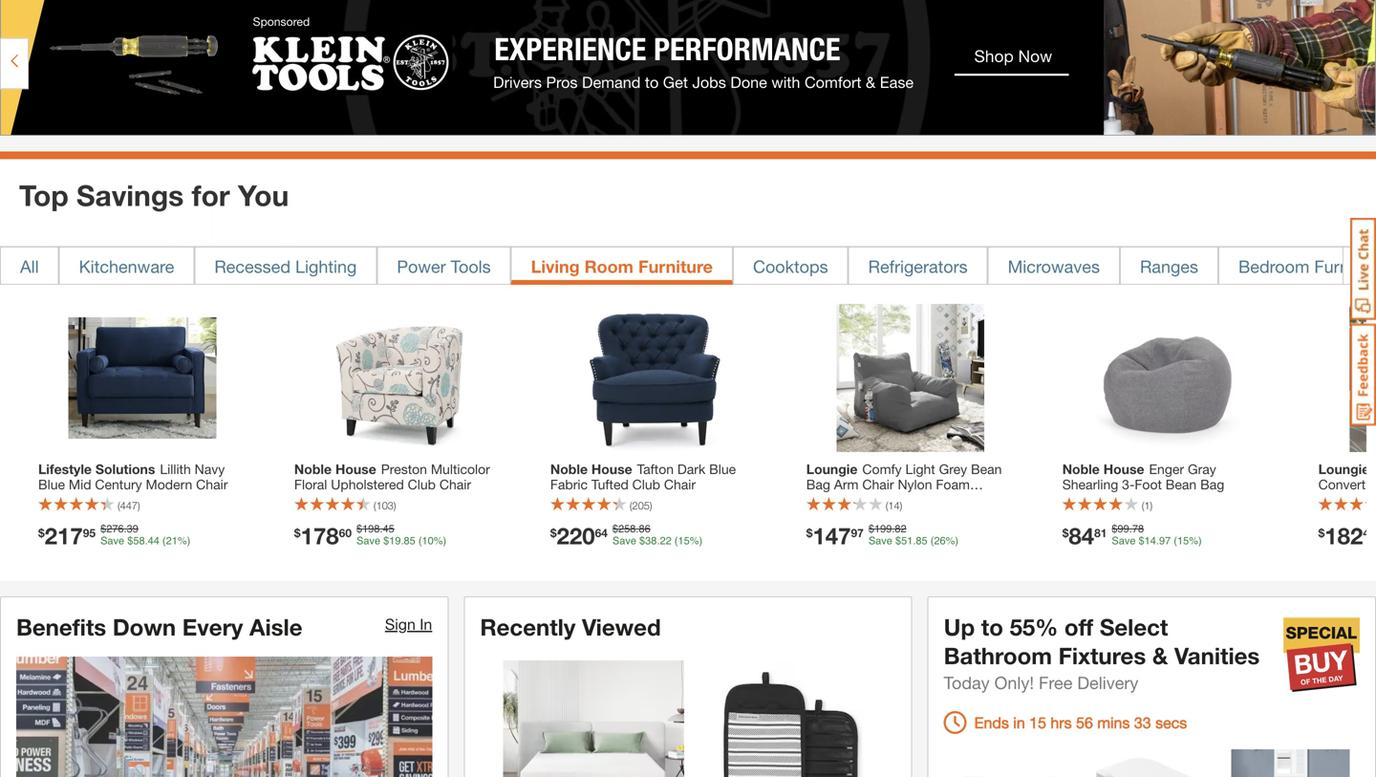 Task type: describe. For each thing, give the bounding box(es) containing it.
ranges
[[1140, 256, 1199, 277]]

every
[[182, 613, 243, 641]]

86
[[639, 523, 651, 535]]

%) for 220
[[690, 535, 703, 547]]

19
[[389, 535, 401, 547]]

bag inside comfy light grey bean bag arm chair nylon foam lounger
[[806, 476, 831, 492]]

ends in 15 hrs 56 mins 33 secs
[[975, 714, 1187, 732]]

enger
[[1149, 461, 1184, 477]]

198
[[362, 523, 380, 535]]

nylon
[[898, 476, 932, 492]]

kitchenware
[[79, 256, 174, 277]]

dark
[[678, 461, 706, 477]]

( up 258
[[630, 499, 632, 512]]

foot
[[1135, 476, 1162, 492]]

secs
[[1156, 714, 1187, 732]]

bean inside comfy light grey bean bag arm chair nylon foam lounger
[[971, 461, 1002, 477]]

save for 178
[[357, 535, 380, 547]]

58
[[133, 535, 145, 547]]

ends
[[975, 714, 1009, 732]]

$ left 60
[[294, 526, 301, 539]]

noble for 84
[[1063, 461, 1100, 477]]

comfy
[[863, 461, 902, 477]]

tafton
[[637, 461, 674, 477]]

$ right 198
[[383, 535, 389, 547]]

$ left 81
[[1063, 526, 1069, 539]]

furniture inside 'bedroom furniture' button
[[1315, 256, 1376, 277]]

$ right 64
[[613, 523, 618, 535]]

95
[[83, 526, 96, 539]]

for
[[192, 178, 230, 212]]

lillith
[[160, 461, 191, 477]]

( 103 )
[[374, 499, 396, 512]]

103
[[376, 499, 394, 512]]

217
[[45, 522, 83, 549]]

shearling
[[1063, 476, 1119, 492]]

$ inside $ 182 46
[[1319, 526, 1325, 539]]

sign in
[[385, 615, 432, 633]]

recessed
[[214, 256, 291, 277]]

arm
[[834, 476, 859, 492]]

( inside $ 220 64 $ 258 . 86 save $ 38 . 22 ( 15 %)
[[675, 535, 678, 547]]

chair for 220
[[664, 476, 696, 492]]

benefits
[[16, 613, 106, 641]]

%) for 84
[[1189, 535, 1202, 547]]

bedroom
[[1239, 256, 1310, 277]]

$ right 81
[[1112, 523, 1118, 535]]

house for 178
[[335, 461, 376, 477]]

viewed
[[582, 613, 661, 641]]

floral
[[294, 476, 327, 492]]

205
[[632, 499, 650, 512]]

lifestyle
[[38, 461, 92, 477]]

toilets & tubs product image image
[[1093, 749, 1211, 777]]

( down upholstered
[[374, 499, 376, 512]]

60
[[339, 526, 352, 539]]

44
[[148, 535, 159, 547]]

recently
[[480, 613, 576, 641]]

%) for 217
[[178, 535, 190, 547]]

select
[[1100, 613, 1168, 641]]

$ left 64
[[550, 526, 557, 539]]

living room furniture button
[[511, 247, 733, 285]]

in
[[420, 615, 432, 633]]

save for 217
[[100, 535, 124, 547]]

off
[[1065, 613, 1094, 641]]

ranges button
[[1120, 247, 1219, 285]]

46
[[1363, 526, 1376, 539]]

mid
[[69, 476, 91, 492]]

&
[[1153, 642, 1168, 669]]

power tools button
[[377, 247, 511, 285]]

room
[[585, 256, 634, 277]]

$ 84 81 $ 99 . 78 save $ 14 . 97 ( 15 %)
[[1063, 522, 1202, 549]]

club inside preston multicolor floral upholstered club chair
[[408, 476, 436, 492]]

199
[[875, 523, 892, 535]]

39
[[127, 523, 138, 535]]

free delivery
[[1039, 673, 1139, 693]]

you
[[238, 178, 289, 212]]

chair inside preston multicolor floral upholstered club chair
[[440, 476, 471, 492]]

noble for 178
[[294, 461, 332, 477]]

hrs
[[1051, 714, 1072, 732]]

in
[[1013, 714, 1025, 732]]

bag inside enger gray shearling 3-foot bean bag
[[1201, 476, 1225, 492]]

cooktops
[[753, 256, 828, 277]]

33
[[1134, 714, 1151, 732]]

) for 147
[[900, 499, 903, 512]]

microwaves button
[[988, 247, 1120, 285]]

noble for 220
[[550, 461, 588, 477]]

comfy light grey bean bag arm chair nylon foam lounger
[[806, 461, 1002, 507]]

$ 217 95 $ 276 . 39 save $ 58 . 44 ( 21 %)
[[38, 522, 190, 549]]

lillith navy blue mid century modern chair
[[38, 461, 228, 492]]

99
[[1118, 523, 1130, 535]]

preston multicolor floral upholstered club chair image
[[325, 304, 472, 452]]

$ right 60
[[357, 523, 362, 535]]

lounger
[[806, 492, 856, 507]]

noble house for 84
[[1063, 461, 1145, 477]]

$ 220 64 $ 258 . 86 save $ 38 . 22 ( 15 %)
[[550, 522, 703, 549]]

$ right the 95
[[100, 523, 106, 535]]

lillith navy blue mid century modern chair image
[[68, 304, 216, 452]]

chair for 147
[[862, 476, 894, 492]]

51
[[901, 535, 913, 547]]

bedroom furniture
[[1239, 256, 1376, 277]]

( inside $ 84 81 $ 99 . 78 save $ 14 . 97 ( 15 %)
[[1174, 535, 1177, 547]]

feedback link image
[[1351, 323, 1376, 426]]

enger gray shearling 3-foot bean bag image
[[1093, 304, 1241, 452]]

1 horizontal spatial 15
[[1030, 714, 1047, 732]]

64
[[595, 526, 608, 539]]

up to 55% off select bathroom fixtures & vanities today only! free delivery
[[944, 613, 1260, 693]]

all button
[[0, 247, 59, 285]]

house for 220
[[592, 461, 632, 477]]

$ 178 60 $ 198 . 45 save $ 19 . 85 ( 10 %)
[[294, 522, 447, 549]]

bathroom sinks & faucets product image image
[[954, 749, 1073, 777]]

) for 217
[[138, 499, 140, 512]]

( up 199
[[886, 499, 888, 512]]

recessed lighting
[[214, 256, 357, 277]]

( inside $ 178 60 $ 198 . 45 save $ 19 . 85 ( 10 %)
[[418, 535, 422, 547]]

22
[[660, 535, 672, 547]]

sign in card banner image
[[16, 657, 432, 777]]

bean inside enger gray shearling 3-foot bean bag
[[1166, 476, 1197, 492]]

solutions
[[95, 461, 155, 477]]

82
[[895, 523, 907, 535]]



Task type: vqa. For each thing, say whether or not it's contained in the screenshot.
3.5-6 Ton Mini Excavator image
no



Task type: locate. For each thing, give the bounding box(es) containing it.
14 up 82 at the right of the page
[[888, 499, 900, 512]]

house left the enger
[[1104, 461, 1145, 477]]

1 chair from the left
[[196, 476, 228, 492]]

noble
[[294, 461, 332, 477], [550, 461, 588, 477], [1063, 461, 1100, 477]]

78
[[1132, 523, 1144, 535]]

( down foot
[[1142, 499, 1144, 512]]

noble house up "( 103 )"
[[294, 461, 376, 477]]

85 inside '$ 147 97 $ 199 . 82 save $ 51 . 85 ( 26 %)'
[[916, 535, 928, 547]]

chair inside lillith navy blue mid century modern chair
[[196, 476, 228, 492]]

85 right 51 at the bottom right
[[916, 535, 928, 547]]

up
[[944, 613, 975, 641]]

multicolor
[[431, 461, 490, 477]]

blue for 217
[[38, 476, 65, 492]]

down
[[113, 613, 176, 641]]

447
[[120, 499, 138, 512]]

tafton dark blue fabric tufted club chair image
[[581, 304, 728, 452]]

live chat image
[[1351, 218, 1376, 320]]

10 in. support cooling medium to firm gel memory foam tight top queen mattress, breathable and hypoallergenic image
[[503, 661, 684, 777]]

2 save from the left
[[357, 535, 380, 547]]

living room furniture
[[531, 256, 713, 277]]

85
[[404, 535, 416, 547], [916, 535, 928, 547]]

0 horizontal spatial bag
[[806, 476, 831, 492]]

2 85 from the left
[[916, 535, 928, 547]]

81
[[1094, 526, 1107, 539]]

2 noble house from the left
[[550, 461, 632, 477]]

3 chair from the left
[[664, 476, 696, 492]]

4 save from the left
[[869, 535, 893, 547]]

( right 44
[[162, 535, 166, 547]]

1 noble house from the left
[[294, 461, 376, 477]]

light
[[906, 461, 935, 477]]

loungie up the lounger
[[806, 461, 858, 477]]

lighting
[[295, 256, 357, 277]]

save inside $ 178 60 $ 198 . 45 save $ 19 . 85 ( 10 %)
[[357, 535, 380, 547]]

) for 178
[[394, 499, 396, 512]]

) up 82 at the right of the page
[[900, 499, 903, 512]]

1
[[1144, 499, 1150, 512]]

blue right dark
[[709, 461, 736, 477]]

15 inside $ 220 64 $ 258 . 86 save $ 38 . 22 ( 15 %)
[[678, 535, 690, 547]]

3 ) from the left
[[650, 499, 652, 512]]

1 horizontal spatial house
[[592, 461, 632, 477]]

182
[[1325, 522, 1363, 549]]

mins
[[1098, 714, 1130, 732]]

1 85 from the left
[[404, 535, 416, 547]]

$ right 258
[[639, 535, 645, 547]]

save for 147
[[869, 535, 893, 547]]

%) right 44
[[178, 535, 190, 547]]

85 for 178
[[404, 535, 416, 547]]

1 horizontal spatial bag
[[1201, 476, 1225, 492]]

%) inside $ 217 95 $ 276 . 39 save $ 58 . 44 ( 21 %)
[[178, 535, 190, 547]]

modern
[[146, 476, 192, 492]]

%) right 51 at the bottom right
[[946, 535, 959, 547]]

save inside $ 217 95 $ 276 . 39 save $ 58 . 44 ( 21 %)
[[100, 535, 124, 547]]

top
[[19, 178, 68, 212]]

save left 86
[[613, 535, 637, 547]]

navy
[[195, 461, 225, 477]]

3 noble from the left
[[1063, 461, 1100, 477]]

furniture
[[638, 256, 713, 277], [1315, 256, 1376, 277]]

save left 39
[[100, 535, 124, 547]]

1 horizontal spatial blue
[[709, 461, 736, 477]]

85 inside $ 178 60 $ 198 . 45 save $ 19 . 85 ( 10 %)
[[404, 535, 416, 547]]

house for 84
[[1104, 461, 1145, 477]]

all
[[20, 256, 39, 277]]

1 horizontal spatial noble
[[550, 461, 588, 477]]

4 chair from the left
[[862, 476, 894, 492]]

5 ) from the left
[[1150, 499, 1153, 512]]

( down 'century'
[[118, 499, 120, 512]]

1 furniture from the left
[[638, 256, 713, 277]]

( 1 )
[[1142, 499, 1153, 512]]

house left tafton
[[592, 461, 632, 477]]

noble house for 220
[[550, 461, 632, 477]]

0 horizontal spatial loungie
[[806, 461, 858, 477]]

2 noble from the left
[[550, 461, 588, 477]]

( right "19"
[[418, 535, 422, 547]]

3 %) from the left
[[690, 535, 703, 547]]

0 horizontal spatial blue
[[38, 476, 65, 492]]

15 for 220
[[678, 535, 690, 547]]

blue left mid
[[38, 476, 65, 492]]

blue inside 'tafton dark blue fabric tufted club chair'
[[709, 461, 736, 477]]

$ left 82 at the right of the page
[[869, 523, 875, 535]]

save inside '$ 147 97 $ 199 . 82 save $ 51 . 85 ( 26 %)'
[[869, 535, 893, 547]]

save left 82 at the right of the page
[[869, 535, 893, 547]]

refrigerators button
[[848, 247, 988, 285]]

2 loungie from the left
[[1319, 461, 1370, 477]]

noble up the 178
[[294, 461, 332, 477]]

beige relaxie linen convertible flip chair floor sleeper image
[[1349, 304, 1376, 452]]

0 horizontal spatial club
[[408, 476, 436, 492]]

0 horizontal spatial 97
[[851, 526, 864, 539]]

sign in link
[[385, 615, 432, 633]]

1 house from the left
[[335, 461, 376, 477]]

1 horizontal spatial 85
[[916, 535, 928, 547]]

foam
[[936, 476, 970, 492]]

( right 22
[[675, 535, 678, 547]]

$ left the 95
[[38, 526, 45, 539]]

14 right the 78
[[1145, 535, 1156, 547]]

2 chair from the left
[[440, 476, 471, 492]]

chair for 217
[[196, 476, 228, 492]]

0 vertical spatial 14
[[888, 499, 900, 512]]

kitchenware button
[[59, 247, 194, 285]]

14 inside $ 84 81 $ 99 . 78 save $ 14 . 97 ( 15 %)
[[1145, 535, 1156, 547]]

top savings for you
[[19, 178, 289, 212]]

bean right foot
[[1166, 476, 1197, 492]]

today only!
[[944, 673, 1034, 693]]

recently viewed
[[480, 613, 661, 641]]

furniture inside 'living room furniture' button
[[638, 256, 713, 277]]

2 horizontal spatial noble
[[1063, 461, 1100, 477]]

%) for 147
[[946, 535, 959, 547]]

save for 84
[[1112, 535, 1136, 547]]

85 for 147
[[916, 535, 928, 547]]

save inside $ 84 81 $ 99 . 78 save $ 14 . 97 ( 15 %)
[[1112, 535, 1136, 547]]

1 ) from the left
[[138, 499, 140, 512]]

bathroom
[[944, 642, 1052, 669]]

0 horizontal spatial furniture
[[638, 256, 713, 277]]

save for 220
[[613, 535, 637, 547]]

97 right the 78
[[1159, 535, 1171, 547]]

178
[[301, 522, 339, 549]]

furniture right room
[[638, 256, 713, 277]]

%) inside $ 220 64 $ 258 . 86 save $ 38 . 22 ( 15 %)
[[690, 535, 703, 547]]

century
[[95, 476, 142, 492]]

0 horizontal spatial house
[[335, 461, 376, 477]]

( right 51 at the bottom right
[[931, 535, 934, 547]]

0 horizontal spatial 14
[[888, 499, 900, 512]]

( inside '$ 147 97 $ 199 . 82 save $ 51 . 85 ( 26 %)'
[[931, 535, 934, 547]]

38
[[645, 535, 657, 547]]

2 ) from the left
[[394, 499, 396, 512]]

2 horizontal spatial 15
[[1177, 535, 1189, 547]]

45
[[383, 523, 395, 535]]

15
[[678, 535, 690, 547], [1177, 535, 1189, 547], [1030, 714, 1047, 732]]

2 horizontal spatial noble house
[[1063, 461, 1145, 477]]

noble left tufted
[[550, 461, 588, 477]]

2 furniture from the left
[[1315, 256, 1376, 277]]

%) inside $ 178 60 $ 198 . 45 save $ 19 . 85 ( 10 %)
[[434, 535, 447, 547]]

%) right the 78
[[1189, 535, 1202, 547]]

1 noble from the left
[[294, 461, 332, 477]]

( right the 78
[[1174, 535, 1177, 547]]

2 bag from the left
[[1201, 476, 1225, 492]]

bag right the enger
[[1201, 476, 1225, 492]]

cooktops button
[[733, 247, 848, 285]]

sign
[[385, 615, 416, 633]]

blue for 220
[[709, 461, 736, 477]]

2 %) from the left
[[434, 535, 447, 547]]

276
[[106, 523, 124, 535]]

power
[[397, 256, 446, 277]]

$
[[100, 523, 106, 535], [357, 523, 362, 535], [613, 523, 618, 535], [869, 523, 875, 535], [1112, 523, 1118, 535], [38, 526, 45, 539], [294, 526, 301, 539], [550, 526, 557, 539], [806, 526, 813, 539], [1063, 526, 1069, 539], [1319, 526, 1325, 539], [127, 535, 133, 547], [383, 535, 389, 547], [639, 535, 645, 547], [896, 535, 901, 547], [1139, 535, 1145, 547]]

%) inside '$ 147 97 $ 199 . 82 save $ 51 . 85 ( 26 %)'
[[946, 535, 959, 547]]

2 club from the left
[[632, 476, 660, 492]]

26
[[934, 535, 946, 547]]

10
[[422, 535, 434, 547]]

$ down the lounger
[[806, 526, 813, 539]]

1 club from the left
[[408, 476, 436, 492]]

vanities
[[1175, 642, 1260, 669]]

noble house up 205
[[550, 461, 632, 477]]

97 inside '$ 147 97 $ 199 . 82 save $ 51 . 85 ( 26 %)'
[[851, 526, 864, 539]]

bean right grey
[[971, 461, 1002, 477]]

house
[[335, 461, 376, 477], [592, 461, 632, 477], [1104, 461, 1145, 477]]

1 save from the left
[[100, 535, 124, 547]]

0 horizontal spatial noble house
[[294, 461, 376, 477]]

save right 81
[[1112, 535, 1136, 547]]

recessed lighting button
[[194, 247, 377, 285]]

chair
[[196, 476, 228, 492], [440, 476, 471, 492], [664, 476, 696, 492], [862, 476, 894, 492]]

%) for 178
[[434, 535, 447, 547]]

furniture right bedroom at the right
[[1315, 256, 1376, 277]]

3 noble house from the left
[[1063, 461, 1145, 477]]

( 14 )
[[886, 499, 903, 512]]

( inside $ 217 95 $ 276 . 39 save $ 58 . 44 ( 21 %)
[[162, 535, 166, 547]]

lifestyle solutions
[[38, 461, 155, 477]]

%) right "19"
[[434, 535, 447, 547]]

special buy logo image
[[1284, 617, 1360, 693]]

0 horizontal spatial 85
[[404, 535, 416, 547]]

$ right 276
[[127, 535, 133, 547]]

84
[[1069, 522, 1094, 549]]

noble house for 178
[[294, 461, 376, 477]]

0 horizontal spatial 15
[[678, 535, 690, 547]]

loungie link
[[1319, 461, 1376, 507]]

1 horizontal spatial bean
[[1166, 476, 1197, 492]]

preston
[[381, 461, 427, 477]]

5 %) from the left
[[1189, 535, 1202, 547]]

bedroom furniture button
[[1219, 247, 1376, 285]]

85 right "19"
[[404, 535, 416, 547]]

save left 45
[[357, 535, 380, 547]]

upholstered
[[331, 476, 404, 492]]

) up 39
[[138, 499, 140, 512]]

refrigerators
[[868, 256, 968, 277]]

club inside 'tafton dark blue fabric tufted club chair'
[[632, 476, 660, 492]]

1 bag from the left
[[806, 476, 831, 492]]

97
[[851, 526, 864, 539], [1159, 535, 1171, 547]]

1 horizontal spatial noble house
[[550, 461, 632, 477]]

albany cotton onyx black pot holder set (2-pack) image
[[699, 661, 881, 777]]

comfy light grey bean bag arm chair nylon foam lounger image
[[837, 304, 985, 452]]

save inside $ 220 64 $ 258 . 86 save $ 38 . 22 ( 15 %)
[[613, 535, 637, 547]]

$ right the 99
[[1139, 535, 1145, 547]]

1 vertical spatial 14
[[1145, 535, 1156, 547]]

bag left arm
[[806, 476, 831, 492]]

21
[[166, 535, 178, 547]]

15 right the 78
[[1177, 535, 1189, 547]]

3 house from the left
[[1104, 461, 1145, 477]]

1 horizontal spatial 14
[[1145, 535, 1156, 547]]

15 for 84
[[1177, 535, 1189, 547]]

chair inside comfy light grey bean bag arm chair nylon foam lounger
[[862, 476, 894, 492]]

$ left 46
[[1319, 526, 1325, 539]]

1 %) from the left
[[178, 535, 190, 547]]

) up 86
[[650, 499, 652, 512]]

) down foot
[[1150, 499, 1153, 512]]

97 inside $ 84 81 $ 99 . 78 save $ 14 . 97 ( 15 %)
[[1159, 535, 1171, 547]]

noble house
[[294, 461, 376, 477], [550, 461, 632, 477], [1063, 461, 1145, 477]]

fixtures
[[1059, 642, 1146, 669]]

$ 147 97 $ 199 . 82 save $ 51 . 85 ( 26 %)
[[806, 522, 959, 549]]

1 horizontal spatial club
[[632, 476, 660, 492]]

0 horizontal spatial bean
[[971, 461, 1002, 477]]

( 447 )
[[118, 499, 140, 512]]

15 right in at the bottom
[[1030, 714, 1047, 732]]

97 left 199
[[851, 526, 864, 539]]

1 horizontal spatial furniture
[[1315, 256, 1376, 277]]

15 right 22
[[678, 535, 690, 547]]

loungie
[[806, 461, 858, 477], [1319, 461, 1370, 477]]

vanities, mirrors & hardware product image image
[[1231, 749, 1350, 777]]

%) right 22
[[690, 535, 703, 547]]

benefits down every aisle
[[16, 613, 303, 641]]

1 horizontal spatial loungie
[[1319, 461, 1370, 477]]

1 horizontal spatial 97
[[1159, 535, 1171, 547]]

2 house from the left
[[592, 461, 632, 477]]

15 inside $ 84 81 $ 99 . 78 save $ 14 . 97 ( 15 %)
[[1177, 535, 1189, 547]]

next arrow image
[[1352, 256, 1368, 275]]

2 horizontal spatial house
[[1104, 461, 1145, 477]]

) for 220
[[650, 499, 652, 512]]

noble left the 3-
[[1063, 461, 1100, 477]]

1 loungie from the left
[[806, 461, 858, 477]]

tools
[[451, 256, 491, 277]]

)
[[138, 499, 140, 512], [394, 499, 396, 512], [650, 499, 652, 512], [900, 499, 903, 512], [1150, 499, 1153, 512]]

loungie up 182
[[1319, 461, 1370, 477]]

$ 182 46
[[1319, 522, 1376, 549]]

3 save from the left
[[613, 535, 637, 547]]

4 %) from the left
[[946, 535, 959, 547]]

enger gray shearling 3-foot bean bag
[[1063, 461, 1225, 492]]

$ right 199
[[896, 535, 901, 547]]

4 ) from the left
[[900, 499, 903, 512]]

club
[[408, 476, 436, 492], [632, 476, 660, 492]]

noble house up ( 1 )
[[1063, 461, 1145, 477]]

blue inside lillith navy blue mid century modern chair
[[38, 476, 65, 492]]

house up 103
[[335, 461, 376, 477]]

3-
[[1122, 476, 1135, 492]]

chair inside 'tafton dark blue fabric tufted club chair'
[[664, 476, 696, 492]]

) for 84
[[1150, 499, 1153, 512]]

0 horizontal spatial noble
[[294, 461, 332, 477]]

) up 45
[[394, 499, 396, 512]]

147
[[813, 522, 851, 549]]

%) inside $ 84 81 $ 99 . 78 save $ 14 . 97 ( 15 %)
[[1189, 535, 1202, 547]]

blue
[[709, 461, 736, 477], [38, 476, 65, 492]]

5 save from the left
[[1112, 535, 1136, 547]]



